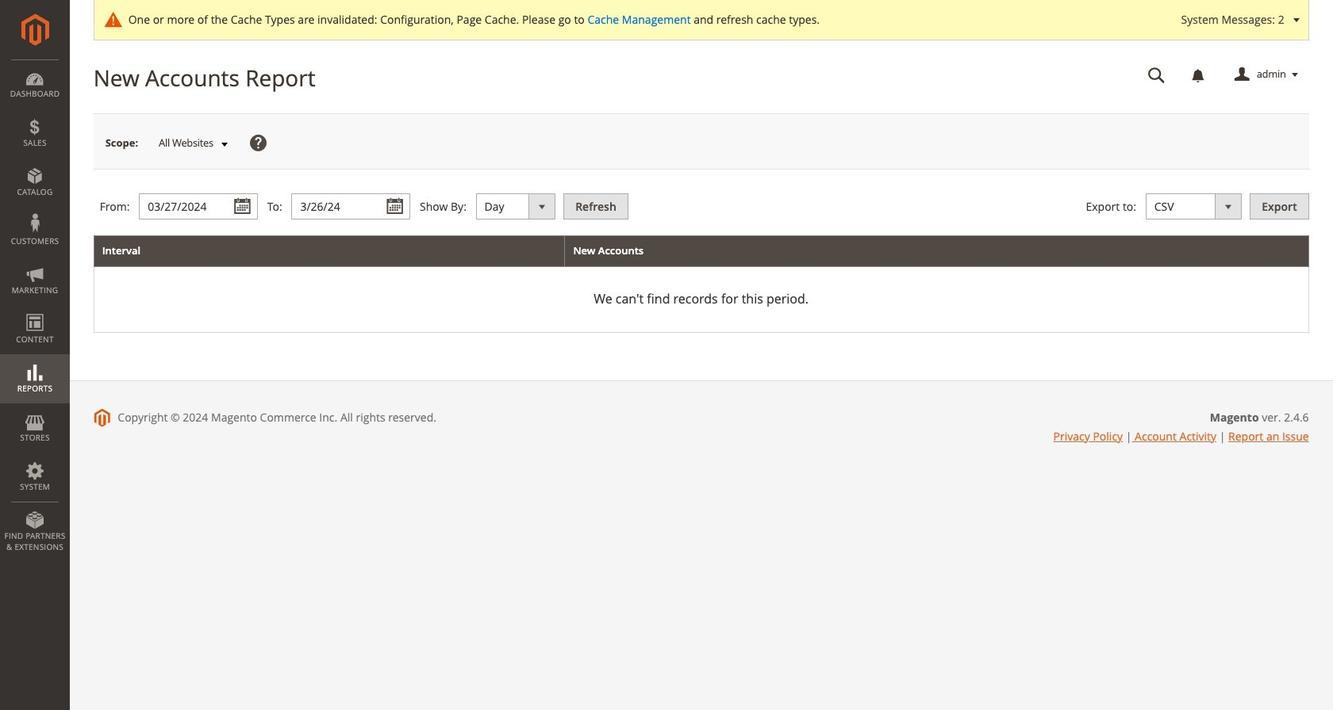 Task type: describe. For each thing, give the bounding box(es) containing it.
magento admin panel image
[[21, 13, 49, 46]]



Task type: locate. For each thing, give the bounding box(es) containing it.
None text field
[[1137, 61, 1176, 89]]

None text field
[[139, 194, 258, 220], [292, 194, 411, 220], [139, 194, 258, 220], [292, 194, 411, 220]]

menu bar
[[0, 60, 70, 561]]



